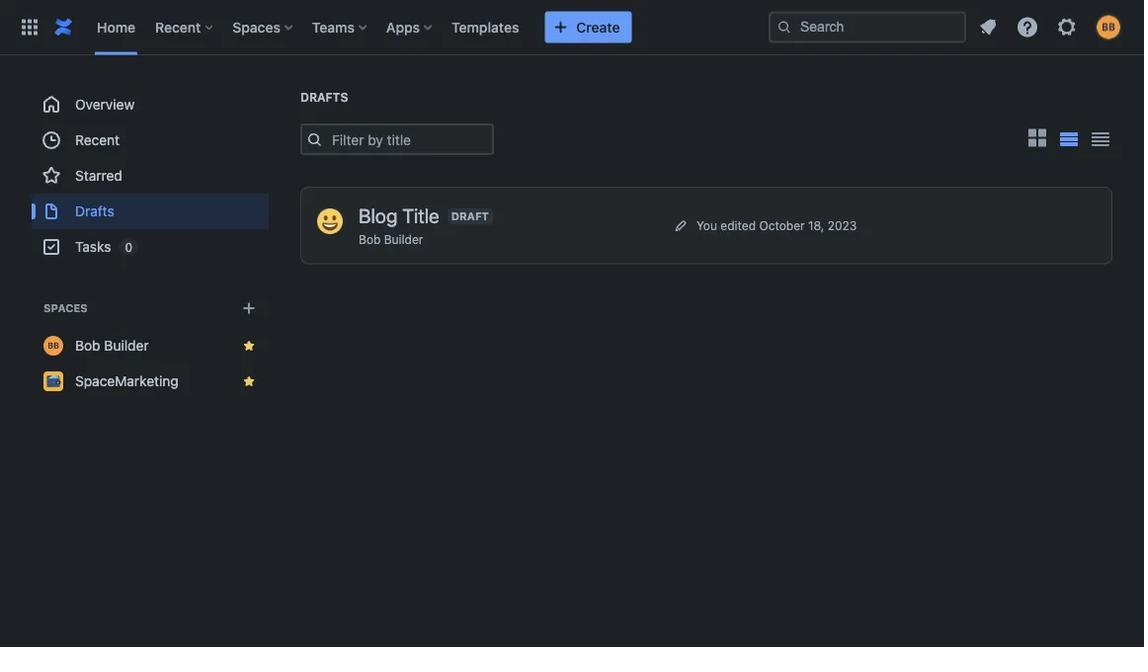 Task type: vqa. For each thing, say whether or not it's contained in the screenshot.
rightmost Bob Builder Link
yes



Task type: describe. For each thing, give the bounding box(es) containing it.
1 horizontal spatial builder
[[384, 233, 424, 247]]

create a space image
[[237, 297, 261, 320]]

starred
[[75, 168, 122, 184]]

spacemarketing
[[75, 373, 179, 390]]

0 vertical spatial bob builder
[[359, 233, 424, 247]]

cards image
[[1026, 126, 1050, 150]]

confluence image
[[51, 15, 75, 39]]

recent link
[[32, 123, 269, 158]]

recent button
[[149, 11, 221, 43]]

apps button
[[381, 11, 440, 43]]

compact list image
[[1089, 128, 1113, 151]]

:grinning: image
[[317, 209, 343, 234]]

unstar this space image for spacemarketing
[[241, 374, 257, 390]]

confluence image
[[51, 15, 75, 39]]

home link
[[91, 11, 141, 43]]

appswitcher icon image
[[18, 15, 42, 39]]

spacemarketing link
[[32, 364, 269, 399]]

1 vertical spatial bob
[[75, 338, 100, 354]]

overview
[[75, 96, 135, 113]]

list image
[[1060, 132, 1079, 146]]

blog title
[[359, 204, 440, 227]]

global element
[[12, 0, 769, 55]]

0 vertical spatial bob
[[359, 233, 381, 247]]

you
[[697, 219, 718, 233]]

tasks
[[75, 239, 111, 255]]

recent inside popup button
[[155, 19, 201, 35]]

create
[[577, 19, 620, 35]]

notification icon image
[[977, 15, 1000, 39]]

1 vertical spatial builder
[[104, 338, 149, 354]]

Filter by title field
[[326, 126, 492, 153]]



Task type: locate. For each thing, give the bounding box(es) containing it.
0 vertical spatial drafts
[[301, 90, 348, 104]]

recent right home
[[155, 19, 201, 35]]

drafts link
[[32, 194, 269, 229]]

drafts down "teams"
[[301, 90, 348, 104]]

bob builder
[[359, 233, 424, 247], [75, 338, 149, 354]]

bob builder link
[[359, 233, 424, 247], [32, 328, 269, 364]]

group
[[32, 87, 269, 265]]

recent inside group
[[75, 132, 120, 148]]

unstar this space image
[[241, 338, 257, 354], [241, 374, 257, 390]]

edited
[[721, 219, 756, 233]]

1 vertical spatial recent
[[75, 132, 120, 148]]

starred link
[[32, 158, 269, 194]]

builder up spacemarketing
[[104, 338, 149, 354]]

1 vertical spatial unstar this space image
[[241, 374, 257, 390]]

1 horizontal spatial spaces
[[233, 19, 281, 35]]

templates link
[[446, 11, 525, 43]]

1 horizontal spatial recent
[[155, 19, 201, 35]]

1 vertical spatial bob builder link
[[32, 328, 269, 364]]

0 horizontal spatial spaces
[[43, 302, 88, 315]]

0 horizontal spatial bob
[[75, 338, 100, 354]]

0 horizontal spatial bob builder
[[75, 338, 149, 354]]

bob builder link up spacemarketing
[[32, 328, 269, 364]]

blog
[[359, 204, 398, 227]]

unstar this space image for bob builder
[[241, 338, 257, 354]]

banner
[[0, 0, 1145, 55]]

settings icon image
[[1056, 15, 1080, 39]]

banner containing home
[[0, 0, 1145, 55]]

2 unstar this space image from the top
[[241, 374, 257, 390]]

builder
[[384, 233, 424, 247], [104, 338, 149, 354]]

title
[[403, 204, 440, 227]]

bob down blog
[[359, 233, 381, 247]]

1 vertical spatial bob builder
[[75, 338, 149, 354]]

overview link
[[32, 87, 269, 123]]

Search field
[[769, 11, 967, 43]]

home
[[97, 19, 136, 35]]

october
[[760, 219, 805, 233]]

bob up spacemarketing
[[75, 338, 100, 354]]

spaces down the tasks
[[43, 302, 88, 315]]

0 horizontal spatial bob builder link
[[32, 328, 269, 364]]

drafts up the tasks
[[75, 203, 114, 219]]

1 horizontal spatial bob builder
[[359, 233, 424, 247]]

1 vertical spatial drafts
[[75, 203, 114, 219]]

recent
[[155, 19, 201, 35], [75, 132, 120, 148]]

bob builder down the blog title
[[359, 233, 424, 247]]

0 vertical spatial spaces
[[233, 19, 281, 35]]

bob builder up spacemarketing
[[75, 338, 149, 354]]

apps
[[386, 19, 420, 35]]

0 vertical spatial unstar this space image
[[241, 338, 257, 354]]

you edited october 18, 2023
[[697, 219, 857, 233]]

0 horizontal spatial builder
[[104, 338, 149, 354]]

unstar this space image inside spacemarketing link
[[241, 374, 257, 390]]

:grinning: image
[[317, 209, 343, 234]]

1 vertical spatial spaces
[[43, 302, 88, 315]]

spaces inside popup button
[[233, 19, 281, 35]]

2023
[[828, 219, 857, 233]]

unstar this space image inside bob builder link
[[241, 338, 257, 354]]

18,
[[809, 219, 825, 233]]

teams
[[312, 19, 355, 35]]

bob
[[359, 233, 381, 247], [75, 338, 100, 354]]

spaces button
[[227, 11, 300, 43]]

drafts
[[301, 90, 348, 104], [75, 203, 114, 219]]

1 horizontal spatial bob builder link
[[359, 233, 424, 247]]

search image
[[777, 19, 793, 35]]

1 horizontal spatial drafts
[[301, 90, 348, 104]]

0 vertical spatial builder
[[384, 233, 424, 247]]

1 unstar this space image from the top
[[241, 338, 257, 354]]

bob builder link down the blog title
[[359, 233, 424, 247]]

draft
[[452, 210, 489, 223]]

spaces
[[233, 19, 281, 35], [43, 302, 88, 315]]

teams button
[[306, 11, 375, 43]]

1 horizontal spatial bob
[[359, 233, 381, 247]]

builder down the blog title
[[384, 233, 424, 247]]

recent up starred
[[75, 132, 120, 148]]

help icon image
[[1016, 15, 1040, 39]]

0 vertical spatial recent
[[155, 19, 201, 35]]

spaces right recent popup button
[[233, 19, 281, 35]]

group containing overview
[[32, 87, 269, 265]]

0
[[125, 240, 132, 254]]

create button
[[545, 11, 632, 43]]

templates
[[452, 19, 519, 35]]

0 horizontal spatial recent
[[75, 132, 120, 148]]

0 horizontal spatial drafts
[[75, 203, 114, 219]]

0 vertical spatial bob builder link
[[359, 233, 424, 247]]

drafts inside group
[[75, 203, 114, 219]]



